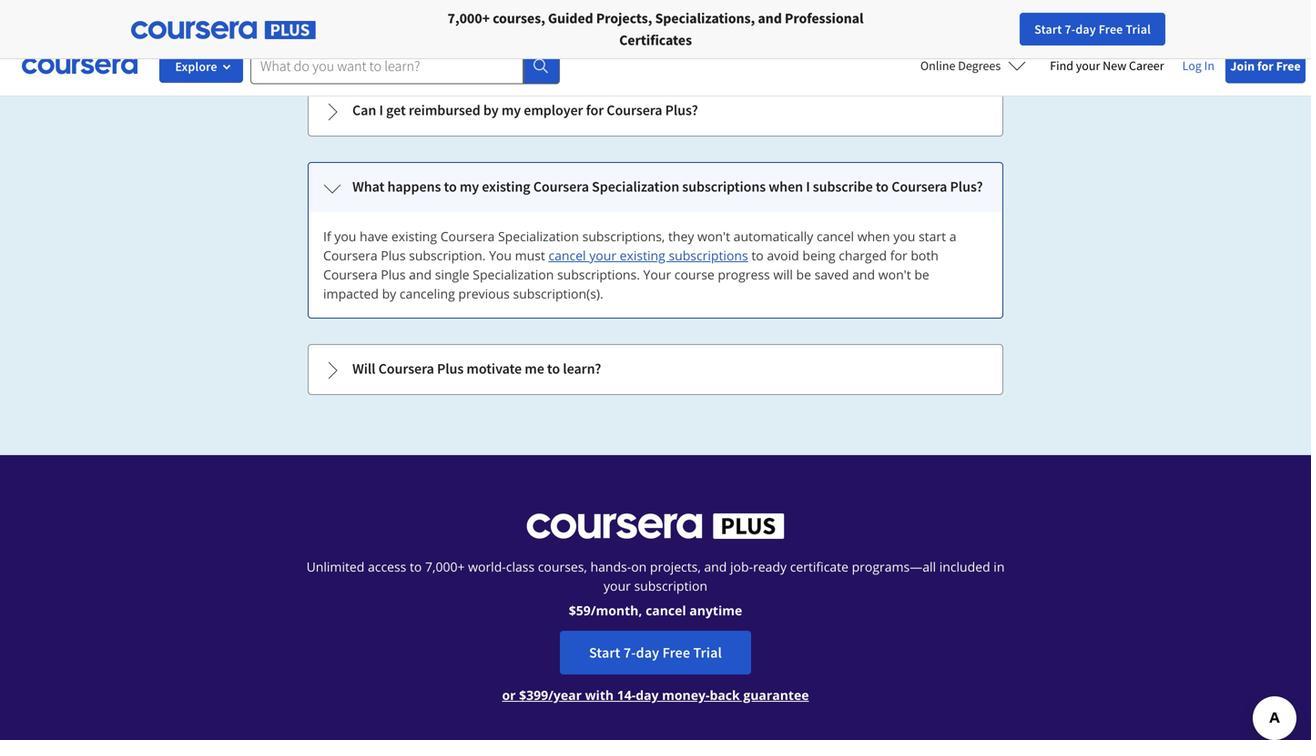 Task type: locate. For each thing, give the bounding box(es) containing it.
0 vertical spatial when
[[769, 178, 803, 196]]

subscriptions,
[[583, 228, 665, 245]]

1 vertical spatial specialization
[[498, 228, 579, 245]]

courses, left guided
[[493, 9, 545, 27]]

by inside to avoid being charged for both coursera plus and single specialization subscriptions. your course progress will be saved and won't be impacted by canceling previous subscription(s).
[[382, 285, 396, 302]]

1 horizontal spatial my
[[502, 101, 521, 119]]

for right employer
[[586, 101, 604, 119]]

plus? inside what happens to my existing coursera specialization subscriptions when i subscribe to coursera plus? dropdown button
[[951, 178, 983, 196]]

0 vertical spatial subscriptions
[[682, 178, 766, 196]]

unlimited access to 7,000+ world-class courses, hands-on projects, and job-ready certificate programs—all included in your subscription
[[307, 558, 1005, 595]]

1 vertical spatial start
[[589, 644, 621, 662]]

1 horizontal spatial cancel
[[646, 602, 686, 619]]

0 vertical spatial day
[[1076, 21, 1096, 37]]

0 horizontal spatial by
[[382, 285, 396, 302]]

learn?
[[563, 360, 601, 378]]

0 vertical spatial specialization
[[592, 178, 680, 196]]

find your new career link
[[1041, 55, 1174, 77]]

and left the "job-"
[[704, 558, 727, 576]]

and inside 7,000+ courses, guided projects, specializations, and professional certificates
[[758, 9, 782, 27]]

in
[[1205, 57, 1215, 74]]

start 7-day free trial up the find your new career
[[1035, 21, 1151, 37]]

i left subscribe
[[806, 178, 810, 196]]

1 vertical spatial for
[[586, 101, 604, 119]]

0 vertical spatial free
[[1099, 21, 1123, 37]]

trial down anytime
[[694, 644, 722, 662]]

when up charged
[[858, 228, 890, 245]]

1 vertical spatial trial
[[694, 644, 722, 662]]

1 vertical spatial your
[[590, 247, 617, 264]]

for
[[151, 9, 171, 27], [270, 9, 289, 27]]

subscriptions
[[682, 178, 766, 196], [669, 247, 748, 264]]

free for 'start 7-day free trial' button to the left
[[663, 644, 691, 662]]

0 vertical spatial start 7-day free trial
[[1035, 21, 1151, 37]]

1 vertical spatial cancel
[[549, 247, 586, 264]]

find your new career
[[1050, 57, 1165, 74]]

for left universities
[[270, 9, 289, 27]]

charged
[[839, 247, 887, 264]]

1 be from the left
[[797, 266, 812, 283]]

i
[[379, 101, 383, 119], [806, 178, 810, 196]]

for for businesses
[[151, 9, 171, 27]]

specialization up must
[[498, 228, 579, 245]]

included
[[940, 558, 991, 576]]

plus up canceling
[[381, 266, 406, 283]]

plus
[[381, 247, 406, 264], [381, 266, 406, 283], [437, 360, 464, 378]]

1 vertical spatial plus?
[[951, 178, 983, 196]]

0 vertical spatial start 7-day free trial button
[[1020, 13, 1166, 46]]

and down charged
[[853, 266, 875, 283]]

0 vertical spatial coursera plus image
[[131, 21, 316, 39]]

0 vertical spatial 7,000+
[[448, 9, 490, 27]]

list
[[306, 0, 1006, 397]]

1 vertical spatial existing
[[392, 228, 437, 245]]

to avoid being charged for both coursera plus and single specialization subscriptions. your course progress will be saved and won't be impacted by canceling previous subscription(s).
[[323, 247, 939, 302]]

1 horizontal spatial i
[[806, 178, 810, 196]]

2 horizontal spatial existing
[[620, 247, 666, 264]]

1 you from the left
[[335, 228, 357, 245]]

and
[[758, 9, 782, 27], [409, 266, 432, 283], [853, 266, 875, 283], [704, 558, 727, 576]]

with
[[585, 687, 614, 704]]

start up with
[[589, 644, 621, 662]]

day for 'start 7-day free trial' button to the left
[[636, 644, 660, 662]]

you
[[335, 228, 357, 245], [894, 228, 916, 245]]

2 vertical spatial free
[[663, 644, 691, 662]]

cancel
[[817, 228, 854, 245], [549, 247, 586, 264], [646, 602, 686, 619]]

0 vertical spatial my
[[502, 101, 521, 119]]

coursera plus image
[[131, 21, 316, 39], [527, 514, 785, 539]]

coursera image
[[22, 51, 138, 80]]

log in
[[1183, 57, 1215, 74]]

for right join at right top
[[1258, 58, 1274, 74]]

0 horizontal spatial won't
[[698, 228, 731, 245]]

0 horizontal spatial 7-
[[624, 644, 636, 662]]

1 horizontal spatial trial
[[1126, 21, 1151, 37]]

None search field
[[250, 48, 560, 84]]

1 vertical spatial when
[[858, 228, 890, 245]]

get
[[386, 101, 406, 119]]

to right happens
[[444, 178, 457, 196]]

plus down have
[[381, 247, 406, 264]]

1 horizontal spatial plus?
[[951, 178, 983, 196]]

won't down the both
[[879, 266, 912, 283]]

career
[[1130, 57, 1165, 74]]

subscription(s).
[[513, 285, 604, 302]]

0 vertical spatial trial
[[1126, 21, 1151, 37]]

you right if
[[335, 228, 357, 245]]

won't inside if you have existing coursera specialization subscriptions, they won't automatically cancel when you start a coursera plus subscription. you must
[[698, 228, 731, 245]]

0 horizontal spatial cancel
[[549, 247, 586, 264]]

0 vertical spatial your
[[1076, 57, 1101, 74]]

existing up your
[[620, 247, 666, 264]]

my
[[502, 101, 521, 119], [460, 178, 479, 196]]

or
[[502, 687, 516, 704]]

universities
[[292, 9, 364, 27]]

to inside to avoid being charged for both coursera plus and single specialization subscriptions. your course progress will be saved and won't be impacted by canceling previous subscription(s).
[[752, 247, 764, 264]]

2 horizontal spatial for
[[1258, 58, 1274, 74]]

day for right 'start 7-day free trial' button
[[1076, 21, 1096, 37]]

be down the both
[[915, 266, 930, 283]]

0 horizontal spatial plus?
[[665, 101, 698, 119]]

online degrees button
[[906, 46, 1041, 86]]

existing up you
[[482, 178, 531, 196]]

1 horizontal spatial by
[[484, 101, 499, 119]]

1 vertical spatial free
[[1277, 58, 1301, 74]]

find
[[1050, 57, 1074, 74]]

specialization down you
[[473, 266, 554, 283]]

free up money-
[[663, 644, 691, 662]]

existing inside if you have existing coursera specialization subscriptions, they won't automatically cancel when you start a coursera plus subscription. you must
[[392, 228, 437, 245]]

coursera down certificates
[[607, 101, 663, 119]]

0 horizontal spatial my
[[460, 178, 479, 196]]

0 vertical spatial by
[[484, 101, 499, 119]]

trial
[[1126, 21, 1151, 37], [694, 644, 722, 662]]

7,000+ inside unlimited access to 7,000+ world-class courses, hands-on projects, and job-ready certificate programs—all included in your subscription
[[425, 558, 465, 576]]

my left employer
[[502, 101, 521, 119]]

1 for from the left
[[151, 9, 171, 27]]

trial for right 'start 7-day free trial' button
[[1126, 21, 1151, 37]]

free up the new
[[1099, 21, 1123, 37]]

employer
[[524, 101, 583, 119]]

2 horizontal spatial free
[[1277, 58, 1301, 74]]

2 for from the left
[[270, 9, 289, 27]]

your up subscriptions. at the left
[[590, 247, 617, 264]]

start 7-day free trial button
[[1020, 13, 1166, 46], [560, 631, 751, 675]]

coursera plus image up on on the bottom left
[[527, 514, 785, 539]]

0 horizontal spatial start 7-day free trial
[[589, 644, 722, 662]]

coursera up subscription. on the top left of the page
[[441, 228, 495, 245]]

7- up 14-
[[624, 644, 636, 662]]

existing
[[482, 178, 531, 196], [392, 228, 437, 245], [620, 247, 666, 264]]

projects,
[[596, 9, 652, 27]]

impacted
[[323, 285, 379, 302]]

7,000+ inside 7,000+ courses, guided projects, specializations, and professional certificates
[[448, 9, 490, 27]]

cancel down subscription
[[646, 602, 686, 619]]

cancel your existing subscriptions link
[[549, 247, 748, 264]]

1 horizontal spatial you
[[894, 228, 916, 245]]

your right find
[[1076, 57, 1101, 74]]

1 vertical spatial 7,000+
[[425, 558, 465, 576]]

by left canceling
[[382, 285, 396, 302]]

subscription.
[[409, 247, 486, 264]]

0 vertical spatial plus
[[381, 247, 406, 264]]

when up automatically at the top right of page
[[769, 178, 803, 196]]

2 vertical spatial specialization
[[473, 266, 554, 283]]

0 vertical spatial courses,
[[493, 9, 545, 27]]

your
[[1076, 57, 1101, 74], [590, 247, 617, 264], [604, 577, 631, 595]]

your inside list
[[590, 247, 617, 264]]

specialization
[[592, 178, 680, 196], [498, 228, 579, 245], [473, 266, 554, 283]]

governments
[[413, 9, 498, 27]]

your inside find your new career link
[[1076, 57, 1101, 74]]

my right happens
[[460, 178, 479, 196]]

2 horizontal spatial cancel
[[817, 228, 854, 245]]

trial for 'start 7-day free trial' button to the left
[[694, 644, 722, 662]]

1 horizontal spatial won't
[[879, 266, 912, 283]]

0 horizontal spatial for
[[151, 9, 171, 27]]

log in link
[[1174, 55, 1224, 77]]

to up progress
[[752, 247, 764, 264]]

start 7-day free trial for right 'start 7-day free trial' button
[[1035, 21, 1151, 37]]

0 horizontal spatial coursera plus image
[[131, 21, 316, 39]]

0 horizontal spatial start
[[589, 644, 621, 662]]

1 horizontal spatial for
[[891, 247, 908, 264]]

if you have existing coursera specialization subscriptions, they won't automatically cancel when you start a coursera plus subscription. you must
[[323, 228, 957, 264]]

for businesses
[[151, 9, 240, 27]]

to right the access
[[410, 558, 422, 576]]

free right join at right top
[[1277, 58, 1301, 74]]

what happens to my existing coursera specialization subscriptions when i subscribe to coursera plus?
[[353, 178, 983, 196]]

plus left motivate
[[437, 360, 464, 378]]

0 horizontal spatial be
[[797, 266, 812, 283]]

for
[[1258, 58, 1274, 74], [586, 101, 604, 119], [891, 247, 908, 264]]

day left money-
[[636, 687, 659, 704]]

existing up subscription. on the top left of the page
[[392, 228, 437, 245]]

free
[[1099, 21, 1123, 37], [1277, 58, 1301, 74], [663, 644, 691, 662]]

1 horizontal spatial existing
[[482, 178, 531, 196]]

0 vertical spatial start
[[1035, 21, 1062, 37]]

start 7-day free trial button up the find your new career
[[1020, 13, 1166, 46]]

coursera up impacted
[[323, 266, 378, 283]]

courses, inside 7,000+ courses, guided projects, specializations, and professional certificates
[[493, 9, 545, 27]]

0 vertical spatial 7-
[[1065, 21, 1076, 37]]

won't inside to avoid being charged for both coursera plus and single specialization subscriptions. your course progress will be saved and won't be impacted by canceling previous subscription(s).
[[879, 266, 912, 283]]

day up or $399 /year with 14-day money-back guarantee
[[636, 644, 660, 662]]

log
[[1183, 57, 1202, 74]]

trial up career on the right of the page
[[1126, 21, 1151, 37]]

will coursera plus motivate me to learn? button
[[309, 345, 1003, 394]]

0 horizontal spatial you
[[335, 228, 357, 245]]

motivate
[[467, 360, 522, 378]]

1 horizontal spatial start
[[1035, 21, 1062, 37]]

and inside unlimited access to 7,000+ world-class courses, hands-on projects, and job-ready certificate programs—all included in your subscription
[[704, 558, 727, 576]]

1 vertical spatial start 7-day free trial button
[[560, 631, 751, 675]]

for left the both
[[891, 247, 908, 264]]

specialization up subscriptions,
[[592, 178, 680, 196]]

0 horizontal spatial when
[[769, 178, 803, 196]]

14-
[[617, 687, 636, 704]]

0 vertical spatial cancel
[[817, 228, 854, 245]]

you up the both
[[894, 228, 916, 245]]

1 vertical spatial by
[[382, 285, 396, 302]]

coursera right will
[[379, 360, 434, 378]]

your inside unlimited access to 7,000+ world-class courses, hands-on projects, and job-ready certificate programs—all included in your subscription
[[604, 577, 631, 595]]

plus inside to avoid being charged for both coursera plus and single specialization subscriptions. your course progress will be saved and won't be impacted by canceling previous subscription(s).
[[381, 266, 406, 283]]

won't right the they
[[698, 228, 731, 245]]

coursera plus image up explore popup button
[[131, 21, 316, 39]]

1 horizontal spatial coursera plus image
[[527, 514, 785, 539]]

when inside if you have existing coursera specialization subscriptions, they won't automatically cancel when you start a coursera plus subscription. you must
[[858, 228, 890, 245]]

start 7-day free trial up or $399 /year with 14-day money-back guarantee
[[589, 644, 722, 662]]

single
[[435, 266, 470, 283]]

be right will
[[797, 266, 812, 283]]

coursera down if
[[323, 247, 378, 264]]

by right reimbursed
[[484, 101, 499, 119]]

start 7-day free trial
[[1035, 21, 1151, 37], [589, 644, 722, 662]]

to inside unlimited access to 7,000+ world-class courses, hands-on projects, and job-ready certificate programs—all included in your subscription
[[410, 558, 422, 576]]

subscriptions up the they
[[682, 178, 766, 196]]

2 vertical spatial for
[[891, 247, 908, 264]]

being
[[803, 247, 836, 264]]

1 vertical spatial courses,
[[538, 558, 587, 576]]

start
[[919, 228, 946, 245]]

join for free
[[1231, 58, 1301, 74]]

canceling
[[400, 285, 455, 302]]

1 vertical spatial subscriptions
[[669, 247, 748, 264]]

0 vertical spatial plus?
[[665, 101, 698, 119]]

subscriptions.
[[557, 266, 640, 283]]

1 horizontal spatial when
[[858, 228, 890, 245]]

1 vertical spatial start 7-day free trial
[[589, 644, 722, 662]]

1 vertical spatial won't
[[879, 266, 912, 283]]

0 horizontal spatial for
[[586, 101, 604, 119]]

free for right 'start 7-day free trial' button
[[1099, 21, 1123, 37]]

world-
[[468, 558, 506, 576]]

start 7-day free trial button up or $399 /year with 14-day money-back guarantee
[[560, 631, 751, 675]]

degrees
[[958, 57, 1001, 74]]

must
[[515, 247, 545, 264]]

professional
[[785, 9, 864, 27]]

1 vertical spatial coursera plus image
[[527, 514, 785, 539]]

0 horizontal spatial i
[[379, 101, 383, 119]]

plus?
[[665, 101, 698, 119], [951, 178, 983, 196]]

1 horizontal spatial free
[[1099, 21, 1123, 37]]

hands-
[[591, 558, 631, 576]]

0 horizontal spatial free
[[663, 644, 691, 662]]

subscriptions up the course
[[669, 247, 748, 264]]

specialization inside to avoid being charged for both coursera plus and single specialization subscriptions. your course progress will be saved and won't be impacted by canceling previous subscription(s).
[[473, 266, 554, 283]]

for inside to avoid being charged for both coursera plus and single specialization subscriptions. your course progress will be saved and won't be impacted by canceling previous subscription(s).
[[891, 247, 908, 264]]

2 vertical spatial your
[[604, 577, 631, 595]]

2 vertical spatial plus
[[437, 360, 464, 378]]

to right subscribe
[[876, 178, 889, 196]]

i left the get
[[379, 101, 383, 119]]

to right me
[[547, 360, 560, 378]]

previous
[[459, 285, 510, 302]]

your down the hands-
[[604, 577, 631, 595]]

1 vertical spatial day
[[636, 644, 660, 662]]

start up find
[[1035, 21, 1062, 37]]

for inside dropdown button
[[586, 101, 604, 119]]

plus? down certificates
[[665, 101, 698, 119]]

be
[[797, 266, 812, 283], [915, 266, 930, 283]]

for left businesses
[[151, 9, 171, 27]]

1 vertical spatial plus
[[381, 266, 406, 283]]

happens
[[388, 178, 441, 196]]

2 vertical spatial cancel
[[646, 602, 686, 619]]

0 vertical spatial won't
[[698, 228, 731, 245]]

1 horizontal spatial be
[[915, 266, 930, 283]]

0 horizontal spatial existing
[[392, 228, 437, 245]]

courses, right class
[[538, 558, 587, 576]]

coursera up must
[[533, 178, 589, 196]]

0 horizontal spatial trial
[[694, 644, 722, 662]]

0 vertical spatial existing
[[482, 178, 531, 196]]

join
[[1231, 58, 1255, 74]]

and left professional
[[758, 9, 782, 27]]

when
[[769, 178, 803, 196], [858, 228, 890, 245]]

cancel up subscriptions. at the left
[[549, 247, 586, 264]]

day up the find your new career
[[1076, 21, 1096, 37]]

1 horizontal spatial start 7-day free trial
[[1035, 21, 1151, 37]]

day
[[1076, 21, 1096, 37], [636, 644, 660, 662], [636, 687, 659, 704]]

cancel up being
[[817, 228, 854, 245]]

1 horizontal spatial for
[[270, 9, 289, 27]]

7- up find
[[1065, 21, 1076, 37]]

for universities
[[270, 9, 364, 27]]

plus? up a
[[951, 178, 983, 196]]



Task type: vqa. For each thing, say whether or not it's contained in the screenshot.
explaining
no



Task type: describe. For each thing, give the bounding box(es) containing it.
for for universities
[[270, 9, 289, 27]]

reimbursed
[[409, 101, 481, 119]]

/month,
[[591, 602, 643, 619]]

anytime
[[690, 602, 743, 619]]

avoid
[[767, 247, 800, 264]]

certificate
[[790, 558, 849, 576]]

governments link
[[386, 0, 505, 36]]

online
[[921, 57, 956, 74]]

class
[[506, 558, 535, 576]]

can
[[353, 101, 376, 119]]

access
[[368, 558, 407, 576]]

2 you from the left
[[894, 228, 916, 245]]

a
[[950, 228, 957, 245]]

2 vertical spatial day
[[636, 687, 659, 704]]

subscriptions inside dropdown button
[[682, 178, 766, 196]]

plus inside 'dropdown button'
[[437, 360, 464, 378]]

will coursera plus motivate me to learn?
[[353, 360, 601, 378]]

and up canceling
[[409, 266, 432, 283]]

when inside dropdown button
[[769, 178, 803, 196]]

unlimited
[[307, 558, 365, 576]]

banner navigation
[[15, 0, 512, 36]]

your for find
[[1076, 57, 1101, 74]]

existing inside dropdown button
[[482, 178, 531, 196]]

can i get reimbursed by my employer for coursera plus?
[[353, 101, 698, 119]]

online degrees
[[921, 57, 1001, 74]]

projects,
[[650, 558, 701, 576]]

what
[[353, 178, 385, 196]]

they
[[669, 228, 694, 245]]

if
[[323, 228, 331, 245]]

course
[[675, 266, 715, 283]]

courses, inside unlimited access to 7,000+ world-class courses, hands-on projects, and job-ready certificate programs—all included in your subscription
[[538, 558, 587, 576]]

will
[[774, 266, 793, 283]]

specialization inside if you have existing coursera specialization subscriptions, they won't automatically cancel when you start a coursera plus subscription. you must
[[498, 228, 579, 245]]

on
[[631, 558, 647, 576]]

have
[[360, 228, 388, 245]]

7,000+ courses, guided projects, specializations, and professional certificates
[[448, 9, 864, 49]]

join for free link
[[1226, 49, 1306, 83]]

back
[[710, 687, 740, 704]]

What do you want to learn? text field
[[250, 48, 524, 84]]

coursera plus image for courses,
[[131, 21, 316, 39]]

1 vertical spatial 7-
[[624, 644, 636, 662]]

cancel your existing subscriptions
[[549, 247, 748, 264]]

coursera up the start
[[892, 178, 948, 196]]

will
[[353, 360, 376, 378]]

plus inside if you have existing coursera specialization subscriptions, they won't automatically cancel when you start a coursera plus subscription. you must
[[381, 247, 406, 264]]

can i get reimbursed by my employer for coursera plus? button
[[309, 87, 1003, 136]]

explore
[[175, 58, 217, 75]]

you
[[489, 247, 512, 264]]

automatically
[[734, 228, 814, 245]]

$59
[[569, 602, 591, 619]]

specializations,
[[655, 9, 755, 27]]

programs—all
[[852, 558, 936, 576]]

subscription
[[634, 577, 708, 595]]

coursera plus image for access
[[527, 514, 785, 539]]

0 vertical spatial i
[[379, 101, 383, 119]]

cancel inside if you have existing coursera specialization subscriptions, they won't automatically cancel when you start a coursera plus subscription. you must
[[817, 228, 854, 245]]

what happens to my existing coursera specialization subscriptions when i subscribe to coursera plus? button
[[309, 163, 1003, 212]]

coursera inside to avoid being charged for both coursera plus and single specialization subscriptions. your course progress will be saved and won't be impacted by canceling previous subscription(s).
[[323, 266, 378, 283]]

2 vertical spatial existing
[[620, 247, 666, 264]]

0 horizontal spatial start 7-day free trial button
[[560, 631, 751, 675]]

in
[[994, 558, 1005, 576]]

1 horizontal spatial 7-
[[1065, 21, 1076, 37]]

ready
[[753, 558, 787, 576]]

coursera inside 'dropdown button'
[[379, 360, 434, 378]]

1 vertical spatial i
[[806, 178, 810, 196]]

start 7-day free trial for 'start 7-day free trial' button to the left
[[589, 644, 722, 662]]

2 be from the left
[[915, 266, 930, 283]]

guarantee
[[744, 687, 809, 704]]

0 vertical spatial for
[[1258, 58, 1274, 74]]

subscribe
[[813, 178, 873, 196]]

by inside can i get reimbursed by my employer for coursera plus? dropdown button
[[484, 101, 499, 119]]

/year
[[548, 687, 582, 704]]

both
[[911, 247, 939, 264]]

start for 'start 7-day free trial' button to the left
[[589, 644, 621, 662]]

explore button
[[159, 50, 243, 83]]

1 vertical spatial my
[[460, 178, 479, 196]]

your for cancel
[[590, 247, 617, 264]]

plus? inside can i get reimbursed by my employer for coursera plus? dropdown button
[[665, 101, 698, 119]]

businesses
[[173, 9, 240, 27]]

start for right 'start 7-day free trial' button
[[1035, 21, 1062, 37]]

your
[[644, 266, 671, 283]]

list containing can i get reimbursed by my employer for coursera plus?
[[306, 0, 1006, 397]]

new
[[1103, 57, 1127, 74]]

$59 /month, cancel anytime
[[569, 602, 743, 619]]

1 horizontal spatial start 7-day free trial button
[[1020, 13, 1166, 46]]

progress
[[718, 266, 770, 283]]

specialization inside dropdown button
[[592, 178, 680, 196]]

saved
[[815, 266, 849, 283]]

guided
[[548, 9, 594, 27]]

certificates
[[619, 31, 692, 49]]

$399
[[519, 687, 548, 704]]

to inside will coursera plus motivate me to learn? 'dropdown button'
[[547, 360, 560, 378]]

job-
[[731, 558, 753, 576]]

or $399 /year with 14-day money-back guarantee
[[502, 687, 809, 704]]

me
[[525, 360, 544, 378]]



